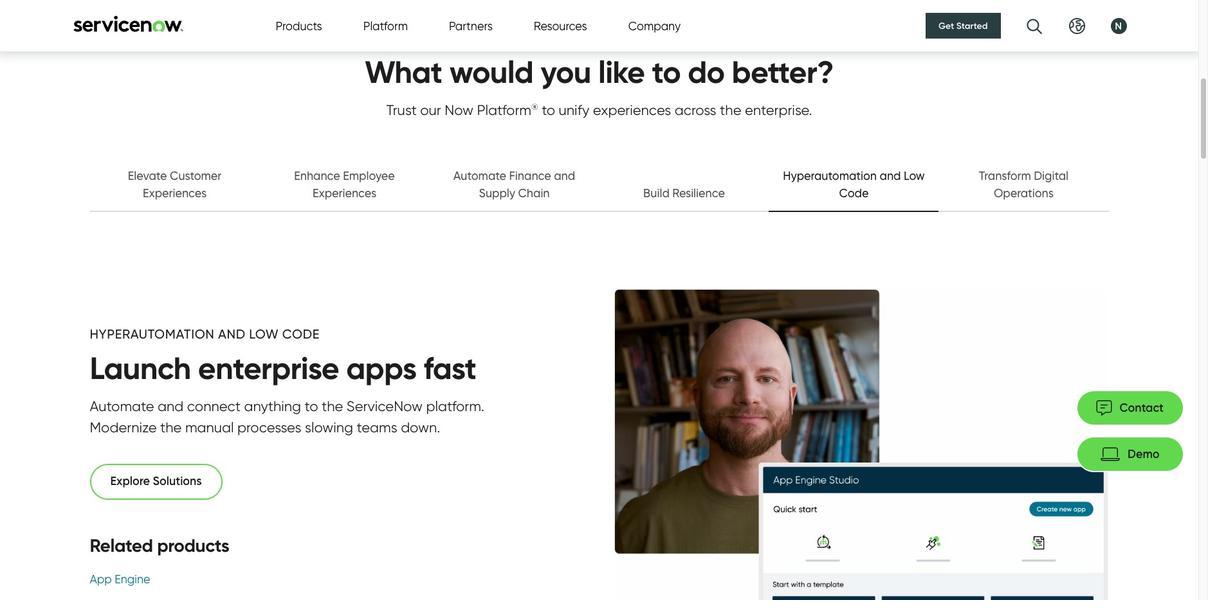 Task type: vqa. For each thing, say whether or not it's contained in the screenshot.
Learn
no



Task type: describe. For each thing, give the bounding box(es) containing it.
products
[[276, 19, 322, 32]]

get started link
[[926, 13, 1001, 39]]

partners
[[449, 19, 493, 32]]

products button
[[276, 17, 322, 34]]

get started
[[939, 20, 988, 32]]

servicenow image
[[72, 15, 184, 32]]



Task type: locate. For each thing, give the bounding box(es) containing it.
started
[[957, 20, 988, 32]]

resources
[[534, 19, 587, 32]]

company button
[[628, 17, 681, 34]]

get
[[939, 20, 954, 32]]

resources button
[[534, 17, 587, 34]]

company
[[628, 19, 681, 32]]

platform
[[363, 19, 408, 32]]

platform button
[[363, 17, 408, 34]]

partners button
[[449, 17, 493, 34]]

select your country image
[[1069, 18, 1085, 34]]



